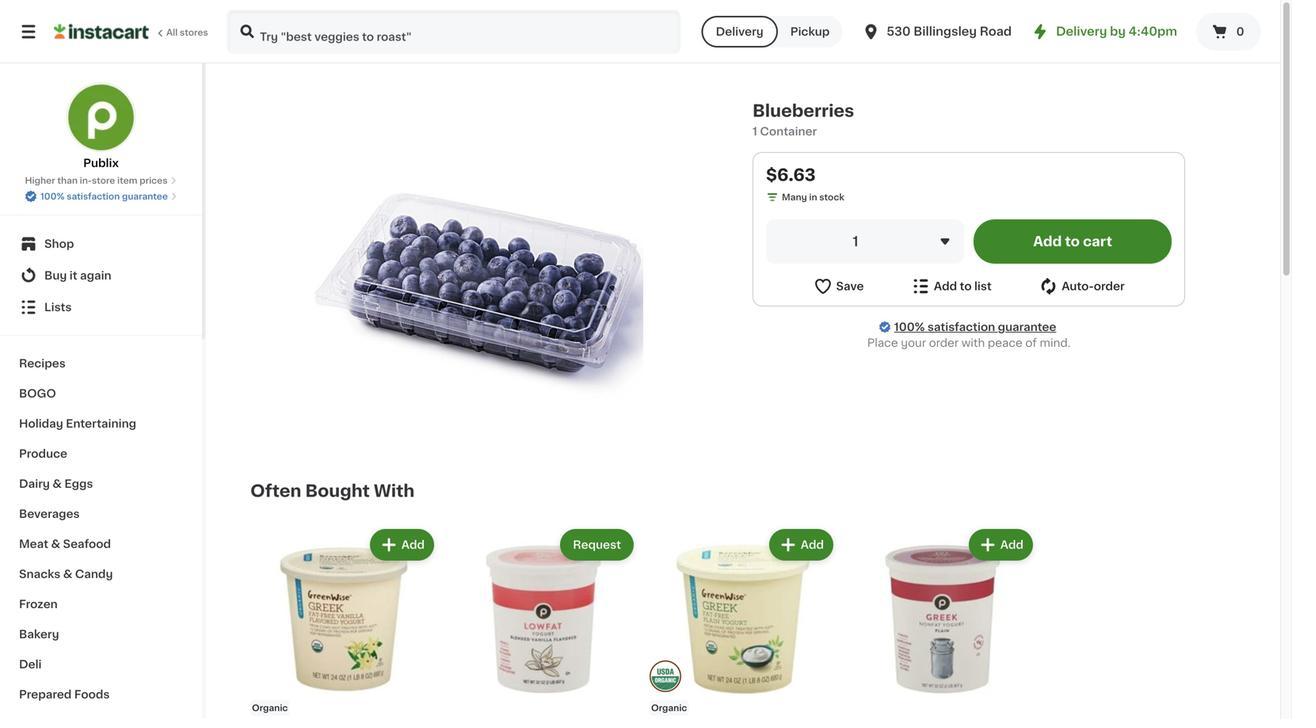 Task type: vqa. For each thing, say whether or not it's contained in the screenshot.
Tortilla 'Cup'
no



Task type: describe. For each thing, give the bounding box(es) containing it.
100% inside button
[[41, 192, 65, 201]]

lists
[[44, 302, 72, 313]]

3 product group from the left
[[650, 526, 837, 720]]

delivery for delivery by 4:40pm
[[1057, 26, 1108, 37]]

save button
[[814, 277, 864, 296]]

bogo link
[[10, 379, 193, 409]]

auto-
[[1062, 281, 1095, 292]]

of
[[1026, 338, 1038, 349]]

holiday entertaining link
[[10, 409, 193, 439]]

1 vertical spatial 100%
[[895, 322, 925, 333]]

shop link
[[10, 228, 193, 260]]

530 billingsley road
[[887, 26, 1012, 37]]

1 inside blueberries 1 container
[[753, 126, 758, 137]]

stock
[[820, 193, 845, 202]]

add button for first product group from left
[[372, 531, 433, 560]]

buy
[[44, 270, 67, 281]]

auto-order button
[[1039, 277, 1125, 296]]

again
[[80, 270, 111, 281]]

mind.
[[1040, 338, 1071, 349]]

item badge image
[[650, 661, 682, 693]]

publix
[[83, 158, 119, 169]]

bakery
[[19, 629, 59, 641]]

add to list button
[[912, 277, 992, 296]]

many
[[782, 193, 808, 202]]

bogo
[[19, 388, 56, 400]]

deli
[[19, 660, 42, 671]]

2 organic from the left
[[652, 704, 688, 713]]

all
[[166, 28, 178, 37]]

frozen
[[19, 599, 58, 610]]

frozen link
[[10, 590, 193, 620]]

in-
[[80, 176, 92, 185]]

4:40pm
[[1129, 26, 1178, 37]]

many in stock
[[782, 193, 845, 202]]

place your order with peace of mind.
[[868, 338, 1071, 349]]

lists link
[[10, 292, 193, 323]]

snacks & candy
[[19, 569, 113, 580]]

organic button for "add" button corresponding to 2nd product group from right
[[650, 526, 837, 720]]

higher than in-store item prices link
[[25, 174, 177, 187]]

bought
[[305, 483, 370, 500]]

road
[[980, 26, 1012, 37]]

0 button
[[1197, 13, 1262, 51]]

1 field
[[767, 220, 965, 264]]

1 product group from the left
[[251, 526, 438, 720]]

often bought with
[[251, 483, 415, 500]]

candy
[[75, 569, 113, 580]]

add button for first product group from right
[[971, 531, 1032, 560]]

snacks & candy link
[[10, 560, 193, 590]]

0 horizontal spatial order
[[930, 338, 959, 349]]

4 product group from the left
[[850, 526, 1037, 720]]

than
[[57, 176, 78, 185]]

blueberries 1 container
[[753, 103, 855, 137]]

often
[[251, 483, 302, 500]]

publix link
[[66, 82, 136, 171]]

peace
[[988, 338, 1023, 349]]

to for list
[[960, 281, 972, 292]]

prepared foods
[[19, 690, 110, 701]]

organic button for "add" button corresponding to first product group from left
[[251, 526, 438, 720]]

add to list
[[935, 281, 992, 292]]

buy it again link
[[10, 260, 193, 292]]

beverages link
[[10, 499, 193, 530]]

place
[[868, 338, 899, 349]]

dairy & eggs
[[19, 479, 93, 490]]

snacks
[[19, 569, 60, 580]]

blueberries image
[[314, 114, 644, 444]]

to for cart
[[1066, 235, 1081, 249]]

produce link
[[10, 439, 193, 469]]

foods
[[74, 690, 110, 701]]

higher
[[25, 176, 55, 185]]

pickup
[[791, 26, 830, 37]]

530 billingsley road button
[[862, 10, 1012, 54]]

prepared
[[19, 690, 72, 701]]

list
[[975, 281, 992, 292]]



Task type: locate. For each thing, give the bounding box(es) containing it.
0 horizontal spatial 1
[[753, 126, 758, 137]]

1 horizontal spatial organic button
[[650, 526, 837, 720]]

0 horizontal spatial guarantee
[[122, 192, 168, 201]]

1 horizontal spatial guarantee
[[999, 322, 1057, 333]]

100% satisfaction guarantee button
[[25, 187, 177, 203]]

&
[[53, 479, 62, 490], [51, 539, 60, 550], [63, 569, 72, 580]]

holiday
[[19, 419, 63, 430]]

delivery by 4:40pm
[[1057, 26, 1178, 37]]

1 horizontal spatial order
[[1095, 281, 1125, 292]]

3 add button from the left
[[971, 531, 1032, 560]]

satisfaction inside button
[[67, 192, 120, 201]]

delivery left pickup button
[[716, 26, 764, 37]]

satisfaction
[[67, 192, 120, 201], [928, 322, 996, 333]]

1 horizontal spatial delivery
[[1057, 26, 1108, 37]]

1 vertical spatial to
[[960, 281, 972, 292]]

order
[[1095, 281, 1125, 292], [930, 338, 959, 349]]

order left with
[[930, 338, 959, 349]]

1 vertical spatial satisfaction
[[928, 322, 996, 333]]

100%
[[41, 192, 65, 201], [895, 322, 925, 333]]

publix logo image
[[66, 82, 136, 152]]

entertaining
[[66, 419, 136, 430]]

prepared foods link
[[10, 680, 193, 710]]

1 vertical spatial 1
[[853, 235, 859, 249]]

0 horizontal spatial organic button
[[251, 526, 438, 720]]

in
[[810, 193, 818, 202]]

0 vertical spatial 100%
[[41, 192, 65, 201]]

item
[[117, 176, 138, 185]]

request
[[573, 540, 621, 551]]

& left candy
[[63, 569, 72, 580]]

beverages
[[19, 509, 80, 520]]

delivery inside button
[[716, 26, 764, 37]]

dairy & eggs link
[[10, 469, 193, 499]]

100% satisfaction guarantee inside 100% satisfaction guarantee button
[[41, 192, 168, 201]]

1 add button from the left
[[372, 531, 433, 560]]

2 product group from the left
[[450, 526, 637, 720]]

0
[[1237, 26, 1245, 37]]

1 vertical spatial &
[[51, 539, 60, 550]]

& for dairy
[[53, 479, 62, 490]]

request button
[[562, 531, 633, 560]]

stores
[[180, 28, 208, 37]]

100% down higher at the left of page
[[41, 192, 65, 201]]

delivery left by
[[1057, 26, 1108, 37]]

cart
[[1084, 235, 1113, 249]]

deli link
[[10, 650, 193, 680]]

& right meat
[[51, 539, 60, 550]]

higher than in-store item prices
[[25, 176, 168, 185]]

100% up the your
[[895, 322, 925, 333]]

meat
[[19, 539, 48, 550]]

add to cart
[[1034, 235, 1113, 249]]

1 up save
[[853, 235, 859, 249]]

& for snacks
[[63, 569, 72, 580]]

billingsley
[[914, 26, 977, 37]]

eggs
[[65, 479, 93, 490]]

bakery link
[[10, 620, 193, 650]]

guarantee down prices
[[122, 192, 168, 201]]

save
[[837, 281, 864, 292]]

100% satisfaction guarantee down store
[[41, 192, 168, 201]]

2 add button from the left
[[771, 531, 832, 560]]

with
[[962, 338, 986, 349]]

product group
[[251, 526, 438, 720], [450, 526, 637, 720], [650, 526, 837, 720], [850, 526, 1037, 720]]

0 vertical spatial 100% satisfaction guarantee
[[41, 192, 168, 201]]

add
[[1034, 235, 1063, 249], [935, 281, 958, 292], [402, 540, 425, 551], [801, 540, 824, 551], [1001, 540, 1024, 551]]

produce
[[19, 449, 67, 460]]

1 vertical spatial order
[[930, 338, 959, 349]]

container
[[761, 126, 817, 137]]

2 vertical spatial &
[[63, 569, 72, 580]]

Search field
[[228, 11, 680, 52]]

0 horizontal spatial satisfaction
[[67, 192, 120, 201]]

service type group
[[702, 16, 843, 48]]

delivery by 4:40pm link
[[1031, 22, 1178, 41]]

$6.63
[[767, 167, 816, 184]]

seafood
[[63, 539, 111, 550]]

0 horizontal spatial organic
[[252, 704, 288, 713]]

add to cart button
[[974, 220, 1173, 264]]

all stores link
[[54, 10, 209, 54]]

& for meat
[[51, 539, 60, 550]]

0 vertical spatial order
[[1095, 281, 1125, 292]]

order inside auto-order "button"
[[1095, 281, 1125, 292]]

1 vertical spatial 100% satisfaction guarantee
[[895, 322, 1057, 333]]

buy it again
[[44, 270, 111, 281]]

1 horizontal spatial organic
[[652, 704, 688, 713]]

& inside "link"
[[53, 479, 62, 490]]

0 horizontal spatial to
[[960, 281, 972, 292]]

1 left container
[[753, 126, 758, 137]]

it
[[70, 270, 77, 281]]

product group containing request
[[450, 526, 637, 720]]

100% satisfaction guarantee
[[41, 192, 168, 201], [895, 322, 1057, 333]]

1 horizontal spatial 1
[[853, 235, 859, 249]]

pickup button
[[778, 16, 843, 48]]

0 vertical spatial guarantee
[[122, 192, 168, 201]]

to left cart
[[1066, 235, 1081, 249]]

1 organic from the left
[[252, 704, 288, 713]]

to left list
[[960, 281, 972, 292]]

recipes link
[[10, 349, 193, 379]]

guarantee
[[122, 192, 168, 201], [999, 322, 1057, 333]]

with
[[374, 483, 415, 500]]

1 inside field
[[853, 235, 859, 249]]

auto-order
[[1062, 281, 1125, 292]]

1 horizontal spatial 100% satisfaction guarantee
[[895, 322, 1057, 333]]

store
[[92, 176, 115, 185]]

meat & seafood link
[[10, 530, 193, 560]]

organic
[[252, 704, 288, 713], [652, 704, 688, 713]]

guarantee up of
[[999, 322, 1057, 333]]

2 horizontal spatial add button
[[971, 531, 1032, 560]]

to
[[1066, 235, 1081, 249], [960, 281, 972, 292]]

instacart logo image
[[54, 22, 149, 41]]

delivery button
[[702, 16, 778, 48]]

1 vertical spatial guarantee
[[999, 322, 1057, 333]]

0 vertical spatial 1
[[753, 126, 758, 137]]

satisfaction down higher than in-store item prices
[[67, 192, 120, 201]]

satisfaction up place your order with peace of mind. at the right of the page
[[928, 322, 996, 333]]

1 horizontal spatial satisfaction
[[928, 322, 996, 333]]

delivery for delivery
[[716, 26, 764, 37]]

0 horizontal spatial delivery
[[716, 26, 764, 37]]

guarantee inside button
[[122, 192, 168, 201]]

100% satisfaction guarantee link
[[895, 319, 1057, 335]]

dairy
[[19, 479, 50, 490]]

0 horizontal spatial 100% satisfaction guarantee
[[41, 192, 168, 201]]

2 organic button from the left
[[650, 526, 837, 720]]

organic button
[[251, 526, 438, 720], [650, 526, 837, 720]]

0 horizontal spatial add button
[[372, 531, 433, 560]]

None search field
[[227, 10, 681, 54]]

recipes
[[19, 358, 66, 369]]

shop
[[44, 239, 74, 250]]

0 vertical spatial to
[[1066, 235, 1081, 249]]

add button for 2nd product group from right
[[771, 531, 832, 560]]

0 vertical spatial &
[[53, 479, 62, 490]]

1 horizontal spatial add button
[[771, 531, 832, 560]]

0 vertical spatial satisfaction
[[67, 192, 120, 201]]

blueberries
[[753, 103, 855, 119]]

your
[[902, 338, 927, 349]]

100% satisfaction guarantee up with
[[895, 322, 1057, 333]]

1 horizontal spatial 100%
[[895, 322, 925, 333]]

order down cart
[[1095, 281, 1125, 292]]

meat & seafood
[[19, 539, 111, 550]]

by
[[1111, 26, 1126, 37]]

0 horizontal spatial 100%
[[41, 192, 65, 201]]

add button
[[372, 531, 433, 560], [771, 531, 832, 560], [971, 531, 1032, 560]]

530
[[887, 26, 911, 37]]

prices
[[140, 176, 168, 185]]

& left eggs
[[53, 479, 62, 490]]

1
[[753, 126, 758, 137], [853, 235, 859, 249]]

1 organic button from the left
[[251, 526, 438, 720]]

1 horizontal spatial to
[[1066, 235, 1081, 249]]



